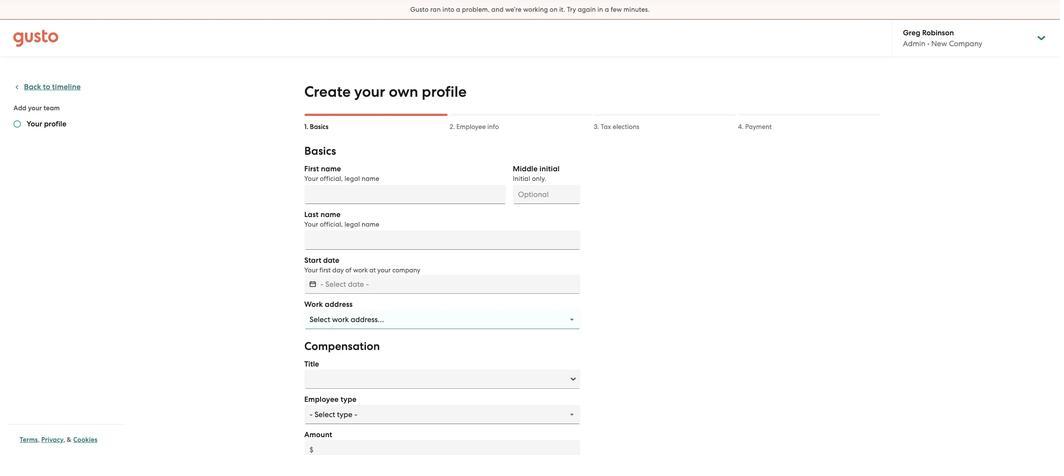 Task type: locate. For each thing, give the bounding box(es) containing it.
create your own profile
[[304, 83, 467, 101]]

create
[[304, 83, 351, 101]]

employee for employee type
[[304, 395, 339, 405]]

address
[[325, 300, 353, 309]]

add
[[14, 104, 26, 112]]

1 horizontal spatial a
[[605, 6, 609, 14]]

name
[[321, 165, 341, 174], [362, 175, 380, 183], [321, 210, 341, 220], [362, 221, 380, 229]]

last
[[304, 210, 319, 220]]

gusto
[[411, 6, 429, 14]]

back to timeline button
[[14, 82, 81, 93]]

basics up first
[[304, 144, 336, 158]]

1 official, from the top
[[320, 175, 343, 183]]

tax elections
[[601, 123, 640, 131]]

your left the "own"
[[354, 83, 385, 101]]

basics down create
[[310, 123, 329, 131]]

terms link
[[20, 436, 38, 444]]

2 official, from the top
[[320, 221, 343, 229]]

your for add
[[28, 104, 42, 112]]

a right into
[[456, 6, 461, 14]]

employee left info
[[457, 123, 486, 131]]

home image
[[13, 29, 58, 47]]

Middle initial field
[[513, 185, 580, 204]]

0 vertical spatial your
[[354, 83, 385, 101]]

employee
[[457, 123, 486, 131], [304, 395, 339, 405]]

check image
[[14, 120, 21, 128]]

official, up last name your official, legal name
[[320, 175, 343, 183]]

Amount field
[[304, 441, 580, 456]]

First name field
[[304, 185, 506, 204]]

your inside last name your official, legal name
[[304, 221, 318, 229]]

your for create
[[354, 83, 385, 101]]

your down first
[[304, 175, 318, 183]]

1 horizontal spatial ,
[[63, 436, 65, 444]]

legal
[[345, 175, 360, 183], [345, 221, 360, 229]]

1 vertical spatial employee
[[304, 395, 339, 405]]

1 vertical spatial official,
[[320, 221, 343, 229]]

date
[[323, 256, 340, 265]]

a
[[456, 6, 461, 14], [605, 6, 609, 14]]

your for first name
[[304, 175, 318, 183]]

only.
[[532, 175, 547, 183]]

1 vertical spatial your
[[28, 104, 42, 112]]

2 a from the left
[[605, 6, 609, 14]]

legal up last name your official, legal name
[[345, 175, 360, 183]]

name right last
[[321, 210, 341, 220]]

your right at
[[378, 267, 391, 275]]

calendar outline image
[[310, 280, 316, 289]]

initial
[[540, 165, 560, 174]]

back to timeline
[[24, 82, 81, 92]]

official, for first name
[[320, 175, 343, 183]]

your down the start
[[304, 267, 318, 275]]

profile down team
[[44, 120, 66, 129]]

your down last
[[304, 221, 318, 229]]

0 horizontal spatial employee
[[304, 395, 339, 405]]

Last name field
[[304, 231, 580, 250]]

official, up date at bottom
[[320, 221, 343, 229]]

0 horizontal spatial a
[[456, 6, 461, 14]]

name up start date your first day of work at your company
[[362, 221, 380, 229]]

legal up start date your first day of work at your company
[[345, 221, 360, 229]]

company
[[949, 39, 983, 48]]

, left privacy
[[38, 436, 40, 444]]

last name your official, legal name
[[304, 210, 380, 229]]

terms , privacy , & cookies
[[20, 436, 97, 444]]

privacy
[[41, 436, 63, 444]]

employee for employee info
[[457, 123, 486, 131]]

1 horizontal spatial employee
[[457, 123, 486, 131]]

first name your official, legal name
[[304, 165, 380, 183]]

legal inside the first name your official, legal name
[[345, 175, 360, 183]]

your right the add
[[28, 104, 42, 112]]

your inside the first name your official, legal name
[[304, 175, 318, 183]]

your inside start date your first day of work at your company
[[304, 267, 318, 275]]

1 legal from the top
[[345, 175, 360, 183]]

to
[[43, 82, 50, 92]]

your inside start date your first day of work at your company
[[378, 267, 391, 275]]

it.
[[560, 6, 566, 14]]

robinson
[[923, 28, 954, 38]]

at
[[370, 267, 376, 275]]

your
[[27, 120, 42, 129], [304, 175, 318, 183], [304, 221, 318, 229], [304, 267, 318, 275]]

team
[[44, 104, 60, 112]]

1 horizontal spatial profile
[[422, 83, 467, 101]]

first
[[304, 165, 319, 174]]

2 vertical spatial your
[[378, 267, 391, 275]]

employee left type
[[304, 395, 339, 405]]

0 vertical spatial official,
[[320, 175, 343, 183]]

company
[[393, 267, 421, 275]]

add your team
[[14, 104, 60, 112]]

profile right the "own"
[[422, 83, 467, 101]]

0 vertical spatial employee
[[457, 123, 486, 131]]

working
[[523, 6, 548, 14]]

,
[[38, 436, 40, 444], [63, 436, 65, 444]]

official, inside the first name your official, legal name
[[320, 175, 343, 183]]

problem,
[[462, 6, 490, 14]]

name up 'first name' field
[[362, 175, 380, 183]]

your profile
[[27, 120, 66, 129]]

greg robinson admin • new company
[[903, 28, 983, 48]]

1 a from the left
[[456, 6, 461, 14]]

we're
[[506, 6, 522, 14]]

legal inside last name your official, legal name
[[345, 221, 360, 229]]

work
[[304, 300, 323, 309]]

2 legal from the top
[[345, 221, 360, 229]]

timeline
[[52, 82, 81, 92]]

1 , from the left
[[38, 436, 40, 444]]

few
[[611, 6, 622, 14]]

a right in
[[605, 6, 609, 14]]

official, inside last name your official, legal name
[[320, 221, 343, 229]]

tax
[[601, 123, 611, 131]]

official, for last name
[[320, 221, 343, 229]]

1 vertical spatial profile
[[44, 120, 66, 129]]

compensation
[[304, 340, 380, 354]]

1 vertical spatial legal
[[345, 221, 360, 229]]

0 horizontal spatial ,
[[38, 436, 40, 444]]

your
[[354, 83, 385, 101], [28, 104, 42, 112], [378, 267, 391, 275]]

profile
[[422, 83, 467, 101], [44, 120, 66, 129]]

0 vertical spatial legal
[[345, 175, 360, 183]]

basics
[[310, 123, 329, 131], [304, 144, 336, 158]]

official,
[[320, 175, 343, 183], [320, 221, 343, 229]]

, left &
[[63, 436, 65, 444]]



Task type: describe. For each thing, give the bounding box(es) containing it.
admin
[[903, 39, 926, 48]]

your for start date
[[304, 267, 318, 275]]

0 vertical spatial profile
[[422, 83, 467, 101]]

own
[[389, 83, 418, 101]]

try
[[567, 6, 576, 14]]

payment
[[746, 123, 772, 131]]

your down add your team
[[27, 120, 42, 129]]

middle
[[513, 165, 538, 174]]

your for last name
[[304, 221, 318, 229]]

gusto ran into a problem, and we're working on it. try again in a few minutes.
[[411, 6, 650, 14]]

legal for last name
[[345, 221, 360, 229]]

initial
[[513, 175, 531, 183]]

of
[[346, 267, 352, 275]]

employee info
[[457, 123, 499, 131]]

start date your first day of work at your company
[[304, 256, 421, 275]]

on
[[550, 6, 558, 14]]

employee type
[[304, 395, 357, 405]]

cookies
[[73, 436, 97, 444]]

legal for first name
[[345, 175, 360, 183]]

1 vertical spatial basics
[[304, 144, 336, 158]]

0 horizontal spatial profile
[[44, 120, 66, 129]]

work
[[353, 267, 368, 275]]

0 vertical spatial basics
[[310, 123, 329, 131]]

and
[[492, 6, 504, 14]]

cookies button
[[73, 435, 97, 446]]

ran
[[431, 6, 441, 14]]

elections
[[613, 123, 640, 131]]

back
[[24, 82, 41, 92]]

middle initial initial only.
[[513, 165, 560, 183]]

2 , from the left
[[63, 436, 65, 444]]

type
[[341, 395, 357, 405]]

title
[[304, 360, 319, 369]]

terms
[[20, 436, 38, 444]]

start
[[304, 256, 322, 265]]

day
[[332, 267, 344, 275]]

first
[[320, 267, 331, 275]]

new
[[932, 39, 948, 48]]

minutes.
[[624, 6, 650, 14]]

work address
[[304, 300, 353, 309]]

in
[[598, 6, 603, 14]]

amount
[[304, 431, 332, 440]]

name right first
[[321, 165, 341, 174]]

info
[[488, 123, 499, 131]]

greg
[[903, 28, 921, 38]]

again
[[578, 6, 596, 14]]

&
[[67, 436, 72, 444]]

into
[[443, 6, 455, 14]]

privacy link
[[41, 436, 63, 444]]

•
[[928, 39, 930, 48]]

Start date field
[[321, 275, 580, 294]]



Task type: vqa. For each thing, say whether or not it's contained in the screenshot.
fastcars
no



